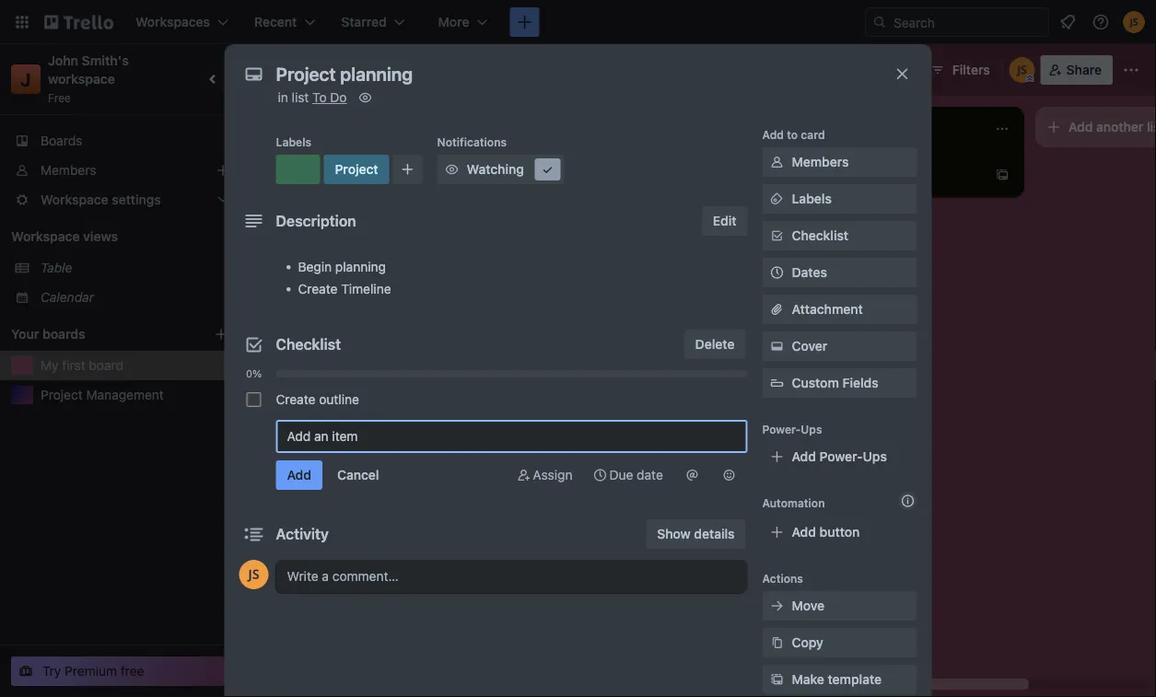 Task type: locate. For each thing, give the bounding box(es) containing it.
my first board up to
[[263, 60, 374, 80]]

2 vertical spatial john smith (johnsmith38824343) image
[[239, 560, 269, 590]]

make template
[[792, 672, 882, 687]]

board
[[328, 60, 374, 80], [89, 358, 123, 373]]

board inside 'link'
[[89, 358, 123, 373]]

0 horizontal spatial my
[[41, 358, 59, 373]]

custom fields button
[[762, 374, 917, 392]]

members link down boards at the top left of the page
[[0, 156, 240, 185]]

checklist up create outline
[[276, 336, 341, 353]]

0 horizontal spatial my first board
[[41, 358, 123, 373]]

sm image right assign
[[591, 466, 609, 485]]

project management link
[[41, 386, 228, 404]]

a up labels link
[[838, 167, 846, 182]]

sm image
[[356, 88, 375, 107], [768, 153, 786, 171], [768, 190, 786, 208], [768, 227, 786, 245]]

checklist
[[792, 228, 849, 243], [276, 336, 341, 353]]

None text field
[[267, 57, 875, 90]]

lis
[[1147, 119, 1156, 135]]

sm image inside make template link
[[768, 671, 786, 689]]

sm image down add an item text box
[[514, 466, 533, 485]]

ups
[[801, 423, 822, 436], [863, 449, 887, 464]]

my first board
[[263, 60, 374, 80], [41, 358, 123, 373]]

sm image for cover link at the right of the page
[[768, 337, 786, 356]]

fields
[[842, 375, 879, 391]]

0 vertical spatial board
[[328, 60, 374, 80]]

0 vertical spatial checklist
[[792, 228, 849, 243]]

create inside begin planning create timeline
[[298, 281, 338, 297]]

sm image left make
[[768, 671, 786, 689]]

0 horizontal spatial members
[[41, 163, 96, 178]]

0 horizontal spatial first
[[62, 358, 85, 373]]

a down the begin
[[315, 278, 322, 293]]

sm image inside "members" link
[[768, 153, 786, 171]]

my inside board name text box
[[263, 60, 288, 80]]

custom fields
[[792, 375, 879, 391]]

1 vertical spatial my first board
[[41, 358, 123, 373]]

0 horizontal spatial add a card button
[[258, 271, 464, 300]]

a
[[577, 167, 584, 182], [838, 167, 846, 182], [315, 278, 322, 293]]

add right watching
[[549, 167, 573, 182]]

your
[[11, 327, 39, 342]]

outline
[[319, 392, 359, 407]]

power- down custom
[[762, 423, 801, 436]]

do
[[330, 90, 347, 105]]

sm image left the copy
[[768, 634, 786, 652]]

add board image
[[214, 327, 228, 342]]

0 vertical spatial create
[[298, 281, 338, 297]]

1 vertical spatial ups
[[863, 449, 887, 464]]

1 horizontal spatial add a card
[[549, 167, 615, 182]]

0 vertical spatial labels
[[276, 135, 311, 148]]

1 horizontal spatial first
[[291, 60, 324, 80]]

sm image for members
[[768, 153, 786, 171]]

0 vertical spatial my first board
[[263, 60, 374, 80]]

0 horizontal spatial members link
[[0, 156, 240, 185]]

planning up timeline
[[335, 259, 386, 275]]

sm image down actions
[[768, 597, 786, 615]]

filters
[[952, 62, 990, 77]]

add a card down the begin
[[287, 278, 353, 293]]

1 vertical spatial create
[[276, 392, 315, 407]]

due date
[[609, 468, 663, 483]]

0 vertical spatial planning
[[315, 171, 365, 186]]

members link up labels link
[[762, 147, 917, 177]]

my first board inside board name text box
[[263, 60, 374, 80]]

open information menu image
[[1092, 13, 1110, 31]]

1 horizontal spatial a
[[577, 167, 584, 182]]

project planning link
[[269, 170, 483, 188]]

add a card up labels link
[[811, 167, 876, 182]]

Write a comment text field
[[276, 560, 748, 593]]

j link
[[11, 64, 41, 94]]

0 vertical spatial first
[[291, 60, 324, 80]]

cover
[[792, 339, 828, 354]]

planning up 1 at the left top of page
[[315, 171, 365, 186]]

free
[[48, 91, 71, 104]]

board up the project management
[[89, 358, 123, 373]]

a right watching button
[[577, 167, 584, 182]]

project
[[310, 159, 348, 172], [335, 162, 378, 177], [269, 171, 311, 186], [41, 387, 83, 403]]

0 vertical spatial power-
[[762, 423, 801, 436]]

labels up color: green, title: none image
[[276, 135, 311, 148]]

sm image inside move link
[[768, 597, 786, 615]]

1
[[327, 196, 332, 209]]

first down boards
[[62, 358, 85, 373]]

1 vertical spatial board
[[89, 358, 123, 373]]

power-
[[762, 423, 801, 436], [820, 449, 863, 464]]

0 vertical spatial my
[[263, 60, 288, 80]]

add left another
[[1069, 119, 1093, 135]]

sm image left cover
[[768, 337, 786, 356]]

begin
[[298, 259, 332, 275]]

sm image inside due date link
[[591, 466, 609, 485]]

2 horizontal spatial john smith (johnsmith38824343) image
[[1123, 11, 1145, 33]]

members down add to card
[[792, 154, 849, 170]]

try premium free button
[[11, 657, 225, 686]]

john smith (johnsmith38824343) image
[[1123, 11, 1145, 33], [1009, 57, 1035, 83], [239, 560, 269, 590]]

1 horizontal spatial power-
[[820, 449, 863, 464]]

my first board link
[[41, 357, 228, 375]]

create from template… image
[[995, 168, 1010, 182]]

due date link
[[584, 461, 672, 490]]

2 horizontal spatial a
[[838, 167, 846, 182]]

button
[[820, 525, 860, 540]]

members for rightmost "members" link
[[792, 154, 849, 170]]

board up do
[[328, 60, 374, 80]]

my up in
[[263, 60, 288, 80]]

make template link
[[762, 665, 917, 695]]

1 horizontal spatial my
[[263, 60, 288, 80]]

sm image for due date link at the right
[[591, 466, 609, 485]]

primary element
[[0, 0, 1156, 44]]

sm image inside checklist link
[[768, 227, 786, 245]]

begin planning create timeline
[[298, 259, 391, 297]]

sm image inside cover link
[[768, 337, 786, 356]]

add a card right watching
[[549, 167, 615, 182]]

1 vertical spatial john smith (johnsmith38824343) image
[[1009, 57, 1035, 83]]

calendar
[[41, 290, 94, 305]]

members down boards at the top left of the page
[[41, 163, 96, 178]]

labels
[[276, 135, 311, 148], [792, 191, 832, 206]]

add down power-ups
[[792, 449, 816, 464]]

power-ups
[[762, 423, 822, 436]]

to do link
[[312, 90, 347, 105]]

board inside text box
[[328, 60, 374, 80]]

0 horizontal spatial board
[[89, 358, 123, 373]]

sm image up details
[[720, 466, 738, 485]]

sm image inside copy link
[[768, 634, 786, 652]]

premium
[[65, 664, 117, 679]]

add a card
[[549, 167, 615, 182], [811, 167, 876, 182], [287, 278, 353, 293]]

checklist up dates
[[792, 228, 849, 243]]

project for project management
[[41, 387, 83, 403]]

project for color: sky, title: "project" element over / 1
[[310, 159, 348, 172]]

show menu image
[[1122, 61, 1141, 79]]

planning
[[315, 171, 365, 186], [335, 259, 386, 275]]

automation image
[[892, 55, 917, 81]]

create right create outline option in the left bottom of the page
[[276, 392, 315, 407]]

assign link
[[507, 461, 580, 490]]

sm image
[[443, 160, 461, 179], [539, 160, 557, 179], [768, 337, 786, 356], [514, 466, 533, 485], [591, 466, 609, 485], [683, 466, 702, 485], [720, 466, 738, 485], [768, 597, 786, 615], [768, 634, 786, 652], [768, 671, 786, 689]]

watching
[[467, 162, 524, 177]]

management
[[86, 387, 164, 403]]

add inside button
[[1069, 119, 1093, 135]]

sm image down notifications
[[443, 160, 461, 179]]

create
[[298, 281, 338, 297], [276, 392, 315, 407]]

create down the begin
[[298, 281, 338, 297]]

filters button
[[925, 55, 996, 85]]

ups up add power-ups
[[801, 423, 822, 436]]

sm image for move link
[[768, 597, 786, 615]]

members link
[[762, 147, 917, 177], [0, 156, 240, 185]]

ups down fields
[[863, 449, 887, 464]]

1 horizontal spatial my first board
[[263, 60, 374, 80]]

0 notifications image
[[1057, 11, 1079, 33]]

2 horizontal spatial add a card button
[[781, 160, 988, 190]]

add down 'automation'
[[792, 525, 816, 540]]

sm image for copy link
[[768, 634, 786, 652]]

workspace
[[11, 229, 80, 244]]

add a card button
[[520, 160, 726, 190], [781, 160, 988, 190], [258, 271, 464, 300]]

notifications
[[437, 135, 507, 148]]

0 horizontal spatial ups
[[801, 423, 822, 436]]

1 horizontal spatial board
[[328, 60, 374, 80]]

0 horizontal spatial checklist
[[276, 336, 341, 353]]

checklist link
[[762, 221, 917, 251]]

move link
[[762, 591, 917, 621]]

add another lis button
[[1035, 107, 1156, 147]]

views
[[83, 229, 118, 244]]

add power-ups link
[[762, 442, 917, 472]]

1 horizontal spatial members
[[792, 154, 849, 170]]

1 vertical spatial my
[[41, 358, 59, 373]]

first
[[291, 60, 324, 80], [62, 358, 85, 373]]

add up labels link
[[811, 167, 835, 182]]

first up the in list to do
[[291, 60, 324, 80]]

color: sky, title: "project" element
[[324, 155, 389, 184], [310, 158, 348, 172]]

activity
[[276, 526, 329, 543]]

members
[[792, 154, 849, 170], [41, 163, 96, 178]]

None submit
[[276, 461, 322, 490]]

add power-ups
[[792, 449, 887, 464]]

my first board down your boards with 2 items element
[[41, 358, 123, 373]]

Search field
[[887, 8, 1048, 36]]

1 vertical spatial labels
[[792, 191, 832, 206]]

power- down power-ups
[[820, 449, 863, 464]]

add down the begin
[[287, 278, 312, 293]]

planning inside begin planning create timeline
[[335, 259, 386, 275]]

watching button
[[437, 155, 564, 184]]

color: sky, title: "project" element up / 1
[[310, 158, 348, 172]]

1 vertical spatial planning
[[335, 259, 386, 275]]

1 horizontal spatial checklist
[[792, 228, 849, 243]]

1 horizontal spatial ups
[[863, 449, 887, 464]]

my down the 'your boards'
[[41, 358, 59, 373]]

1 vertical spatial first
[[62, 358, 85, 373]]

project for color: sky, title: "project" element above 1 at the left top of page
[[335, 162, 378, 177]]

my
[[263, 60, 288, 80], [41, 358, 59, 373]]

labels up checklist link
[[792, 191, 832, 206]]

calendar link
[[41, 288, 228, 307]]

sm image inside labels link
[[768, 190, 786, 208]]

a for the right add a card button
[[838, 167, 846, 182]]

1 horizontal spatial add a card button
[[520, 160, 726, 190]]

sm image inside assign link
[[514, 466, 533, 485]]

description
[[276, 212, 356, 230]]

0 horizontal spatial labels
[[276, 135, 311, 148]]

sm image for make template link
[[768, 671, 786, 689]]

/ 1
[[324, 196, 332, 209]]



Task type: vqa. For each thing, say whether or not it's contained in the screenshot.
Create within Begin Planning Create Timeline
yes



Task type: describe. For each thing, give the bounding box(es) containing it.
try premium free
[[42, 664, 144, 679]]

labels link
[[762, 184, 917, 214]]

sm image for checklist
[[768, 227, 786, 245]]

add button
[[792, 525, 860, 540]]

delete link
[[684, 330, 746, 359]]

sm image right date
[[683, 466, 702, 485]]

1 vertical spatial checklist
[[276, 336, 341, 353]]

date
[[637, 468, 663, 483]]

project planning
[[269, 171, 365, 186]]

template
[[828, 672, 882, 687]]

color: green, title: none image
[[269, 158, 306, 166]]

add to card
[[762, 128, 825, 141]]

free
[[121, 664, 144, 679]]

in list to do
[[278, 90, 347, 105]]

show details link
[[646, 520, 746, 549]]

Create outline checkbox
[[246, 392, 261, 407]]

sm image for labels
[[768, 190, 786, 208]]

share button
[[1041, 55, 1113, 85]]

star or unstar board image
[[394, 63, 409, 77]]

0 horizontal spatial add a card
[[287, 278, 353, 293]]

search image
[[872, 15, 887, 29]]

to
[[787, 128, 798, 141]]

0 horizontal spatial john smith (johnsmith38824343) image
[[239, 560, 269, 590]]

1 horizontal spatial members link
[[762, 147, 917, 177]]

first inside board name text box
[[291, 60, 324, 80]]

dates button
[[762, 258, 917, 287]]

john
[[48, 53, 78, 68]]

dates
[[792, 265, 827, 280]]

automation
[[762, 497, 825, 509]]

planning for project planning
[[315, 171, 365, 186]]

my first board inside 'link'
[[41, 358, 123, 373]]

copy link
[[762, 628, 917, 658]]

0 horizontal spatial power-
[[762, 423, 801, 436]]

planning for begin planning create timeline
[[335, 259, 386, 275]]

move
[[792, 598, 825, 614]]

due
[[609, 468, 633, 483]]

add left to
[[762, 128, 784, 141]]

0%
[[246, 368, 262, 380]]

1 horizontal spatial john smith (johnsmith38824343) image
[[1009, 57, 1035, 83]]

cover link
[[762, 332, 917, 361]]

details
[[694, 526, 735, 542]]

sm image right watching
[[539, 160, 557, 179]]

actions
[[762, 572, 803, 585]]

2 horizontal spatial add a card
[[811, 167, 876, 182]]

your boards with 2 items element
[[11, 323, 186, 345]]

workspace views
[[11, 229, 118, 244]]

delete
[[695, 337, 735, 352]]

timeline
[[341, 281, 391, 297]]

0 horizontal spatial a
[[315, 278, 322, 293]]

0 vertical spatial ups
[[801, 423, 822, 436]]

color: green, title: none image
[[276, 155, 320, 184]]

edit
[[713, 213, 737, 228]]

a for the middle add a card button
[[577, 167, 584, 182]]

create board or workspace image
[[515, 13, 534, 31]]

try
[[42, 664, 61, 679]]

in
[[278, 90, 288, 105]]

to
[[312, 90, 327, 105]]

john smith's workspace free
[[48, 53, 132, 104]]

my inside 'link'
[[41, 358, 59, 373]]

1 horizontal spatial labels
[[792, 191, 832, 206]]

cancel
[[337, 468, 379, 483]]

workspace
[[48, 71, 115, 87]]

another
[[1096, 119, 1144, 135]]

add button button
[[762, 518, 917, 547]]

copy
[[792, 635, 823, 650]]

john smith's workspace link
[[48, 53, 132, 87]]

add inside button
[[792, 525, 816, 540]]

Board name text field
[[254, 55, 383, 85]]

j
[[21, 68, 31, 90]]

smith's
[[82, 53, 129, 68]]

sm image for watching button
[[443, 160, 461, 179]]

table
[[41, 260, 72, 275]]

custom
[[792, 375, 839, 391]]

first inside 'link'
[[62, 358, 85, 373]]

show
[[657, 526, 691, 542]]

color: sky, title: "project" element up 1 at the left top of page
[[324, 155, 389, 184]]

sm image for assign link
[[514, 466, 533, 485]]

attachment
[[792, 302, 863, 317]]

boards
[[42, 327, 85, 342]]

list
[[292, 90, 309, 105]]

0 vertical spatial john smith (johnsmith38824343) image
[[1123, 11, 1145, 33]]

project management
[[41, 387, 164, 403]]

share
[[1067, 62, 1102, 77]]

Add an item text field
[[276, 420, 748, 453]]

boards link
[[0, 126, 240, 156]]

boards
[[41, 133, 82, 148]]

cancel link
[[326, 461, 390, 490]]

assign
[[533, 468, 573, 483]]

attachment button
[[762, 295, 917, 324]]

project for project planning
[[269, 171, 311, 186]]

table link
[[41, 259, 228, 277]]

/
[[324, 196, 327, 209]]

1 vertical spatial power-
[[820, 449, 863, 464]]

show details
[[657, 526, 735, 542]]

create outline
[[276, 392, 359, 407]]

edit button
[[702, 206, 748, 236]]

your boards
[[11, 327, 85, 342]]

add another lis
[[1069, 119, 1156, 135]]

members for left "members" link
[[41, 163, 96, 178]]



